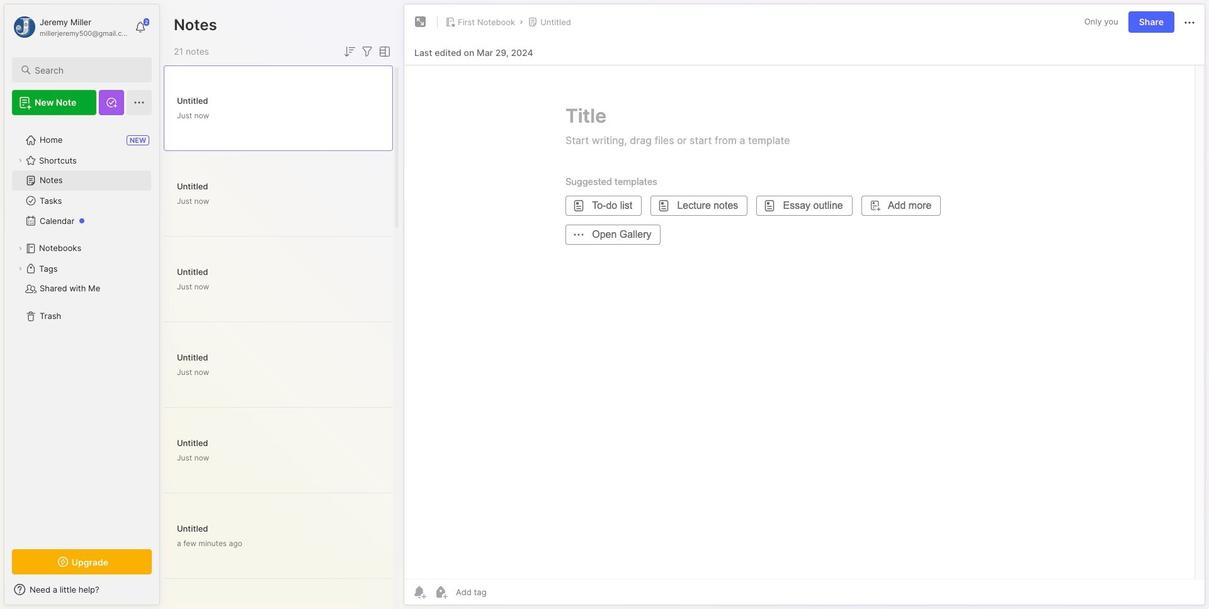 Task type: vqa. For each thing, say whether or not it's contained in the screenshot.
ADD TAG icon
yes



Task type: locate. For each thing, give the bounding box(es) containing it.
expand tags image
[[16, 265, 24, 273]]

WHAT'S NEW field
[[4, 580, 159, 600]]

note window element
[[404, 4, 1206, 609]]

tree inside the main element
[[4, 123, 159, 539]]

View options field
[[375, 44, 392, 59]]

Sort options field
[[342, 44, 357, 59]]

Add tag field
[[455, 587, 550, 599]]

expand notebooks image
[[16, 245, 24, 253]]

expand note image
[[413, 14, 428, 30]]

Search text field
[[35, 64, 140, 76]]

None search field
[[35, 62, 140, 77]]

tree
[[4, 123, 159, 539]]

main element
[[0, 0, 164, 610]]



Task type: describe. For each thing, give the bounding box(es) containing it.
add filters image
[[360, 44, 375, 59]]

add tag image
[[433, 585, 449, 600]]

Add filters field
[[360, 44, 375, 59]]

add a reminder image
[[412, 585, 427, 600]]

none search field inside the main element
[[35, 62, 140, 77]]

more actions image
[[1183, 15, 1198, 30]]

click to collapse image
[[159, 587, 169, 602]]

Account field
[[12, 14, 129, 40]]

More actions field
[[1183, 14, 1198, 30]]

Note Editor text field
[[404, 65, 1205, 580]]



